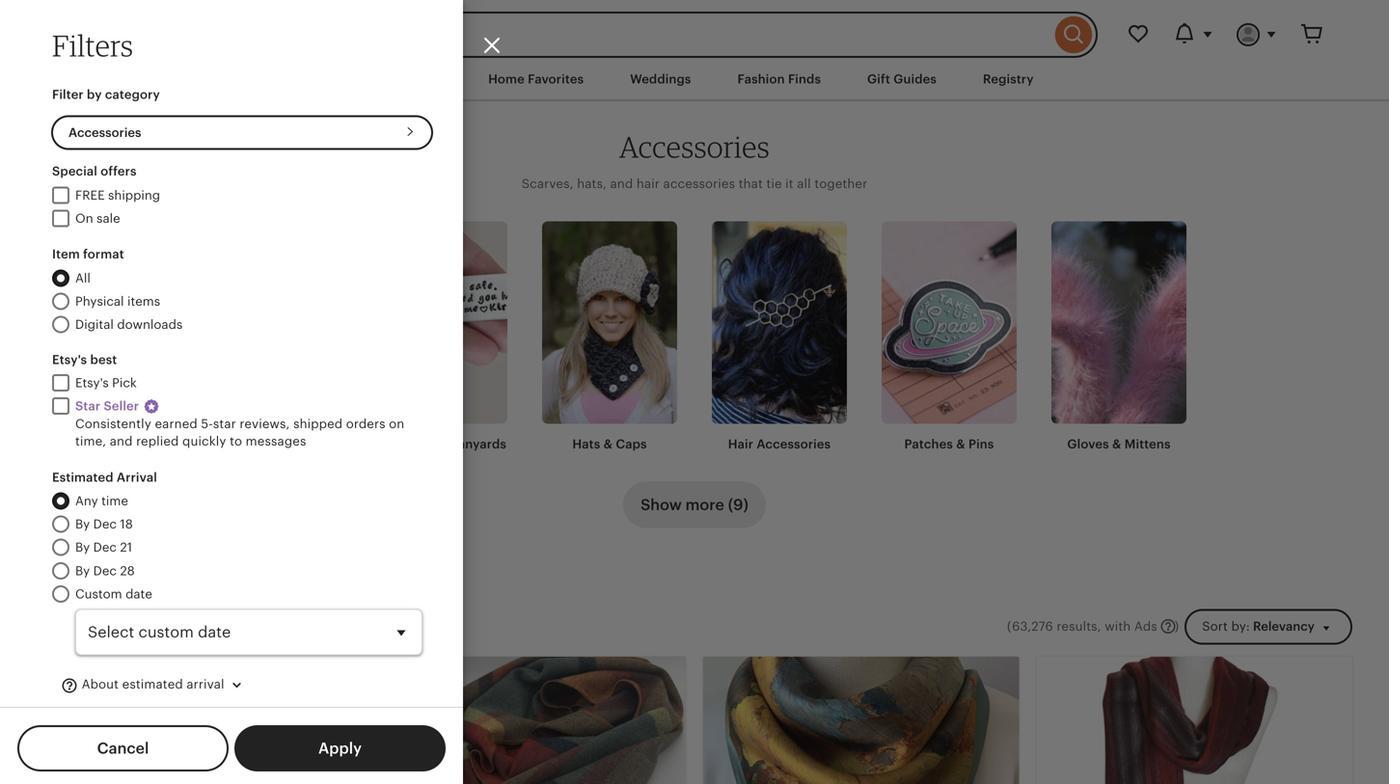 Task type: locate. For each thing, give the bounding box(es) containing it.
all inside all filters button
[[71, 620, 87, 634]]

by down any
[[75, 517, 90, 532]]

caps
[[616, 437, 647, 451]]

apply
[[318, 740, 362, 757]]

seller
[[104, 399, 139, 414]]

accessories up scarves, hats, and hair accessories that tie it all together
[[619, 129, 770, 165]]

hair
[[637, 176, 660, 191]]

patches & pins link
[[882, 221, 1017, 453]]

3 by from the top
[[75, 564, 90, 578]]

time
[[101, 494, 128, 508]]

4 & from the left
[[956, 437, 965, 451]]

1 vertical spatial and
[[110, 434, 133, 449]]

search filters dialog
[[0, 0, 1389, 784]]

2 & from the left
[[439, 437, 448, 451]]

2 vertical spatial dec
[[93, 564, 117, 578]]

earned
[[155, 417, 198, 431]]

1 by from the top
[[75, 517, 90, 532]]

hats,
[[577, 176, 607, 191]]

& left lanyards
[[439, 437, 448, 451]]

3 & from the left
[[603, 437, 613, 451]]

physical
[[75, 294, 124, 309]]

star
[[213, 417, 236, 431]]

etsy's best
[[52, 352, 117, 367]]

by left 21
[[75, 540, 90, 555]]

all up physical
[[75, 271, 91, 285]]

1 horizontal spatial and
[[610, 176, 633, 191]]

irish soft lambswool scarf - 100% pure new wool - multicolour eye catching tartan plad check- 32 x 180cm - very soft  - handmade in ireland image
[[370, 657, 686, 784]]

sale
[[97, 211, 120, 226]]

& for gloves
[[1112, 437, 1121, 451]]

& right gloves
[[1112, 437, 1121, 451]]

dec left '18'
[[93, 517, 117, 532]]

and down consistently
[[110, 434, 133, 449]]

filter by category
[[52, 87, 160, 102]]

5-
[[201, 417, 213, 431]]

consistently earned 5-star reviews, shipped orders on time, and replied quickly to messages
[[75, 417, 405, 449]]

dec left 28
[[93, 564, 117, 578]]

results,
[[1057, 619, 1101, 634]]

menu bar
[[19, 58, 1370, 101]]

scarves, hats, and hair accessories that tie it all together
[[522, 176, 867, 191]]

together
[[814, 176, 867, 191]]

that
[[739, 176, 763, 191]]

with
[[1105, 619, 1131, 634]]

(
[[1007, 619, 1011, 634]]

ads
[[1134, 619, 1157, 634]]

0 vertical spatial all
[[75, 271, 91, 285]]

by
[[75, 517, 90, 532], [75, 540, 90, 555], [75, 564, 90, 578]]

& inside "link"
[[439, 437, 448, 451]]

on
[[75, 211, 93, 226]]

accessories down filter by category in the left top of the page
[[68, 126, 141, 140]]

0 vertical spatial filters
[[52, 27, 133, 63]]

etsy's for etsy's pick
[[75, 376, 109, 390]]

banner
[[19, 0, 1370, 58]]

keychains & lanyards link
[[372, 221, 507, 453]]

filters inside dialog
[[52, 27, 133, 63]]

& left pins
[[956, 437, 965, 451]]

and inside "consistently earned 5-star reviews, shipped orders on time, and replied quickly to messages"
[[110, 434, 133, 449]]

1 vertical spatial filters
[[90, 620, 127, 634]]

1 vertical spatial etsy's
[[75, 376, 109, 390]]

etsy's up star
[[75, 376, 109, 390]]

filters up by
[[52, 27, 133, 63]]

woman scarf, unique gifts, lace scarf, personalized gifts, linen scarf, best holiday gift, christmas gift for women, gift for her, mom gift image
[[37, 657, 353, 784]]

about estimated arrival
[[78, 677, 224, 692]]

estimated
[[122, 677, 183, 692]]

& for hats
[[603, 437, 613, 451]]

hair accessories
[[728, 437, 831, 451]]

filters down custom date
[[90, 620, 127, 634]]

all
[[75, 271, 91, 285], [71, 620, 87, 634]]

dec left 21
[[93, 540, 117, 555]]

None search field
[[261, 12, 1098, 58]]

1 vertical spatial all
[[71, 620, 87, 634]]

accessories
[[68, 126, 141, 140], [619, 129, 770, 165], [757, 437, 831, 451]]

cancel
[[97, 740, 149, 757]]

0 horizontal spatial and
[[110, 434, 133, 449]]

5 & from the left
[[1112, 437, 1121, 451]]

1 vertical spatial by
[[75, 540, 90, 555]]

1 dec from the top
[[93, 517, 117, 532]]

keychains
[[373, 437, 436, 451]]

1 & from the left
[[271, 437, 280, 451]]

and left the hair
[[610, 176, 633, 191]]

filters
[[52, 27, 133, 63], [90, 620, 127, 634]]

pick
[[112, 376, 137, 390]]

0 vertical spatial by
[[75, 517, 90, 532]]

filter
[[52, 87, 84, 102]]

by up custom
[[75, 564, 90, 578]]

all down custom
[[71, 620, 87, 634]]

&
[[271, 437, 280, 451], [439, 437, 448, 451], [603, 437, 613, 451], [956, 437, 965, 451], [1112, 437, 1121, 451]]

& right hats at the bottom
[[603, 437, 613, 451]]

)
[[1175, 619, 1179, 634]]

21
[[120, 540, 132, 555]]

& down reviews,
[[271, 437, 280, 451]]

dec
[[93, 517, 117, 532], [93, 540, 117, 555], [93, 564, 117, 578]]

etsy's left best
[[52, 352, 87, 367]]

etsy's
[[52, 352, 87, 367], [75, 376, 109, 390]]

pins
[[968, 437, 994, 451]]

digital
[[75, 317, 114, 332]]

category
[[105, 87, 160, 102]]

0 vertical spatial etsy's
[[52, 352, 87, 367]]

0 vertical spatial dec
[[93, 517, 117, 532]]

lanyards
[[451, 437, 506, 451]]

and
[[610, 176, 633, 191], [110, 434, 133, 449]]

any time by dec 18 by dec 21 by dec 28
[[75, 494, 135, 578]]

1 vertical spatial dec
[[93, 540, 117, 555]]

2 vertical spatial by
[[75, 564, 90, 578]]

& for patches
[[956, 437, 965, 451]]

0 vertical spatial and
[[610, 176, 633, 191]]



Task type: vqa. For each thing, say whether or not it's contained in the screenshot.
rightmost 'For'
no



Task type: describe. For each thing, give the bounding box(es) containing it.
downloads
[[117, 317, 183, 332]]

offers
[[101, 164, 137, 179]]

all inside item format all physical items digital downloads
[[75, 271, 91, 285]]

accessories inside button
[[68, 126, 141, 140]]

3 dec from the top
[[93, 564, 117, 578]]

item
[[52, 247, 80, 262]]

all
[[797, 176, 811, 191]]

free
[[75, 188, 105, 202]]

best
[[90, 352, 117, 367]]

items
[[127, 294, 160, 309]]

63,276
[[1012, 619, 1053, 634]]

keychains & lanyards
[[373, 437, 506, 451]]

hair
[[728, 437, 753, 451]]

estimated arrival
[[52, 470, 157, 484]]

estimated
[[52, 470, 113, 484]]

hats
[[572, 437, 600, 451]]

special offers free shipping on sale
[[52, 164, 160, 226]]

on
[[389, 417, 405, 431]]

( 63,276 results,
[[1007, 619, 1101, 634]]

gloves
[[1067, 437, 1109, 451]]

scarves & wraps link
[[203, 221, 338, 453]]

by
[[87, 87, 102, 102]]

accessories
[[663, 176, 735, 191]]

select an estimated delivery date option group
[[41, 492, 423, 655]]

wraps
[[283, 437, 321, 451]]

star
[[75, 399, 101, 414]]

gloves & mittens link
[[1051, 221, 1187, 453]]

all filters button
[[37, 610, 142, 645]]

with ads
[[1105, 619, 1157, 634]]

special
[[52, 164, 97, 179]]

orders
[[346, 417, 385, 431]]

filters inside button
[[90, 620, 127, 634]]

& for keychains
[[439, 437, 448, 451]]

it
[[785, 176, 794, 191]]

2 by from the top
[[75, 540, 90, 555]]

replied
[[136, 434, 179, 449]]

consistently
[[75, 417, 151, 431]]

to
[[230, 434, 242, 449]]

2 dec from the top
[[93, 540, 117, 555]]

scarves & wraps
[[219, 437, 321, 451]]

apply button
[[234, 725, 446, 772]]

star seller
[[75, 399, 139, 414]]

etsy's pick
[[75, 376, 137, 390]]

date
[[125, 587, 152, 602]]

any
[[75, 494, 98, 508]]

scarves
[[219, 437, 267, 451]]

format
[[83, 247, 124, 262]]

gloves & mittens
[[1067, 437, 1171, 451]]

time,
[[75, 434, 106, 449]]

shipped
[[293, 417, 343, 431]]

hats & caps link
[[542, 221, 677, 453]]

accessories right "hair"
[[757, 437, 831, 451]]

etsy's for etsy's best
[[52, 352, 87, 367]]

shipping
[[108, 188, 160, 202]]

arrival
[[187, 677, 224, 692]]

18
[[120, 517, 133, 532]]

quickly
[[182, 434, 226, 449]]

about
[[82, 677, 119, 692]]

messages
[[246, 434, 306, 449]]

custom
[[75, 587, 122, 602]]

tie
[[766, 176, 782, 191]]

hair accessories link
[[712, 221, 847, 453]]

about estimated arrival button
[[46, 667, 261, 704]]

scarves,
[[522, 176, 574, 191]]

arrival
[[117, 470, 157, 484]]

hats & caps
[[572, 437, 647, 451]]

cancel button
[[17, 725, 229, 772]]

28
[[120, 564, 135, 578]]

mittens
[[1125, 437, 1171, 451]]

accessories button
[[51, 115, 433, 150]]

patches
[[904, 437, 953, 451]]

custom date
[[75, 587, 152, 602]]

& for scarves
[[271, 437, 280, 451]]

100% natural mulberry silk 26" x 26" square scarf colorful fall scenery painting neck/head/bag accessory all seasons occasions gift image
[[703, 657, 1019, 784]]

dark red - christmas alpaca wool scarf - unisex scarf - wool scarves - wrap scarf for women - scarf for men - warm and soft scarf image
[[1037, 657, 1352, 784]]

reviews,
[[240, 417, 290, 431]]



